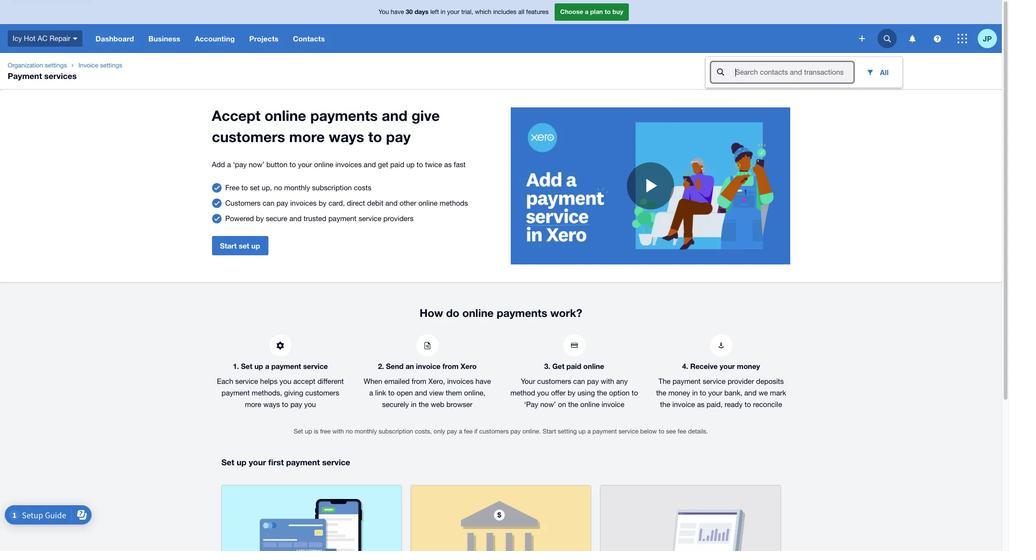 Task type: describe. For each thing, give the bounding box(es) containing it.
them
[[446, 389, 462, 397]]

0 vertical spatial from
[[443, 362, 459, 371]]

your left the first
[[249, 458, 266, 468]]

card,
[[329, 199, 345, 207]]

online inside your customers can pay with any method you offer by using the option to 'pay now' on the online invoice
[[581, 401, 600, 409]]

accounting
[[195, 34, 235, 43]]

up up helps
[[255, 362, 263, 371]]

features
[[527, 8, 549, 16]]

free to set up, no monthly subscription costs
[[225, 184, 372, 192]]

in inside when emailed from xero, invoices have a link to open and view them online, securely in the web browser
[[411, 401, 417, 409]]

1. set up a payment service
[[233, 362, 328, 371]]

invoice settings link
[[75, 61, 126, 70]]

includes
[[494, 8, 517, 16]]

web
[[431, 401, 445, 409]]

hot
[[24, 34, 36, 42]]

twice
[[425, 161, 443, 169]]

icy
[[13, 34, 22, 42]]

jp
[[984, 34, 993, 43]]

buy
[[613, 8, 624, 16]]

when
[[364, 378, 383, 386]]

payments inside accept online payments and give customers more ways to pay
[[311, 107, 378, 124]]

option
[[610, 389, 630, 397]]

a inside when emailed from xero, invoices have a link to open and view them online, securely in the web browser
[[370, 389, 373, 397]]

payment up helps
[[271, 362, 301, 371]]

if
[[475, 428, 478, 435]]

ways inside each service helps you accept different payment methods, giving customers more ways to pay you
[[264, 401, 280, 409]]

we
[[759, 389, 769, 397]]

different
[[318, 378, 344, 386]]

pay right only
[[447, 428, 457, 435]]

first
[[269, 458, 284, 468]]

a up helps
[[265, 362, 269, 371]]

in inside you have 30 days left in your trial, which includes all features
[[441, 8, 446, 16]]

1 fee from the left
[[464, 428, 473, 435]]

your up provider
[[720, 362, 736, 371]]

1 horizontal spatial payments
[[497, 307, 548, 320]]

0 vertical spatial can
[[263, 199, 275, 207]]

4.
[[683, 362, 689, 371]]

projects button
[[242, 24, 286, 53]]

your up free to set up, no monthly subscription costs
[[298, 161, 312, 169]]

invoice inside the payment service provider deposits the money in to your bank, and we mark the invoice as paid, ready to reconcile
[[673, 401, 696, 409]]

payment right setting
[[593, 428, 617, 435]]

with for pay
[[601, 378, 615, 386]]

customers inside accept online payments and give customers more ways to pay
[[212, 128, 285, 146]]

jp button
[[979, 24, 1003, 53]]

to left buy
[[605, 8, 611, 16]]

service inside the payment service provider deposits the money in to your bank, and we mark the invoice as paid, ready to reconcile
[[703, 378, 726, 386]]

days
[[415, 8, 429, 16]]

to right ready
[[745, 401, 752, 409]]

methods
[[440, 199, 468, 207]]

3. get paid online
[[545, 362, 605, 371]]

can inside your customers can pay with any method you offer by using the option to 'pay now' on the online invoice
[[574, 378, 586, 386]]

do
[[446, 307, 460, 320]]

up inside start set up button
[[252, 242, 260, 250]]

organization
[[8, 62, 43, 69]]

to right free
[[242, 184, 248, 192]]

add
[[212, 161, 225, 169]]

invoice
[[78, 62, 98, 69]]

dashboard link
[[88, 24, 141, 53]]

ac
[[38, 34, 48, 42]]

work?
[[551, 307, 583, 320]]

to down receive
[[700, 389, 707, 397]]

payment services
[[8, 71, 77, 81]]

1 horizontal spatial start
[[543, 428, 557, 435]]

all
[[881, 68, 889, 77]]

browser
[[447, 401, 473, 409]]

pay inside your customers can pay with any method you offer by using the option to 'pay now' on the online invoice
[[588, 378, 599, 386]]

direct
[[347, 199, 365, 207]]

choose
[[561, 8, 584, 16]]

pay inside accept online payments and give customers more ways to pay
[[386, 128, 411, 146]]

icy hot ac repair
[[13, 34, 71, 42]]

0 horizontal spatial now'
[[249, 161, 265, 169]]

you inside your customers can pay with any method you offer by using the option to 'pay now' on the online invoice
[[538, 389, 549, 397]]

reconcile
[[754, 401, 783, 409]]

fast
[[454, 161, 466, 169]]

1 horizontal spatial svg image
[[958, 34, 968, 43]]

send
[[386, 362, 404, 371]]

up,
[[262, 184, 272, 192]]

an
[[406, 362, 414, 371]]

start inside button
[[220, 242, 237, 250]]

paypal illustration image
[[620, 496, 762, 552]]

to right button
[[290, 161, 296, 169]]

to inside accept online payments and give customers more ways to pay
[[368, 128, 382, 146]]

giving
[[284, 389, 304, 397]]

and right "debit"
[[386, 199, 398, 207]]

invoices inside when emailed from xero, invoices have a link to open and view them online, securely in the web browser
[[448, 378, 474, 386]]

2.
[[378, 362, 384, 371]]

svg image inside 'icy hot ac repair' popup button
[[73, 37, 78, 40]]

all button
[[859, 63, 897, 82]]

accept
[[294, 378, 316, 386]]

contacts
[[293, 34, 325, 43]]

'pay
[[525, 401, 539, 409]]

only
[[434, 428, 446, 435]]

when emailed from xero, invoices have a link to open and view them online, securely in the web browser
[[364, 378, 491, 409]]

to inside each service helps you accept different payment methods, giving customers more ways to pay you
[[282, 401, 289, 409]]

3.
[[545, 362, 551, 371]]

using
[[578, 389, 595, 397]]

mark
[[771, 389, 787, 397]]

gocardless illustration image
[[430, 496, 573, 552]]

online inside accept online payments and give customers more ways to pay
[[265, 107, 307, 124]]

payment inside the payment service provider deposits the money in to your bank, and we mark the invoice as paid, ready to reconcile
[[673, 378, 701, 386]]

money inside the payment service provider deposits the money in to your bank, and we mark the invoice as paid, ready to reconcile
[[669, 389, 691, 397]]

more inside accept online payments and give customers more ways to pay
[[289, 128, 325, 146]]

icy hot ac repair button
[[0, 24, 88, 53]]

each service helps you accept different payment methods, giving customers more ways to pay you
[[217, 378, 344, 409]]

up left the first
[[237, 458, 247, 468]]

2 vertical spatial you
[[304, 401, 316, 409]]

accept online payments and give customers more ways to pay
[[212, 107, 440, 146]]

powered
[[225, 215, 254, 223]]

start set up
[[220, 242, 260, 250]]

1.
[[233, 362, 239, 371]]

and right secure
[[290, 215, 302, 223]]

have inside you have 30 days left in your trial, which includes all features
[[391, 8, 404, 16]]

method
[[511, 389, 536, 397]]

contacts button
[[286, 24, 332, 53]]

set up your first payment service
[[222, 458, 351, 468]]

customers inside each service helps you accept different payment methods, giving customers more ways to pay you
[[306, 389, 340, 397]]

service inside each service helps you accept different payment methods, giving customers more ways to pay you
[[235, 378, 258, 386]]

online,
[[464, 389, 486, 397]]

service left below
[[619, 428, 639, 435]]

business
[[149, 34, 180, 43]]

projects
[[250, 34, 279, 43]]

you
[[379, 8, 389, 16]]

to inside your customers can pay with any method you offer by using the option to 'pay now' on the online invoice
[[632, 389, 639, 397]]

set up is free with no monthly subscription costs, only pay a fee if customers pay online. start setting up a payment service below to see fee details.
[[294, 428, 709, 435]]

and inside the payment service provider deposits the money in to your bank, and we mark the invoice as paid, ready to reconcile
[[745, 389, 757, 397]]

ways inside accept online payments and give customers more ways to pay
[[329, 128, 364, 146]]

add a 'pay now' button to your online invoices and get paid up to twice as fast
[[212, 161, 466, 169]]

settings for organization settings
[[45, 62, 67, 69]]

any
[[617, 378, 628, 386]]

service up accept
[[303, 362, 328, 371]]

have inside when emailed from xero, invoices have a link to open and view them online, securely in the web browser
[[476, 378, 491, 386]]

settings for invoice settings
[[100, 62, 122, 69]]

payment down customers can pay invoices by card, direct debit and other online methods
[[329, 215, 357, 223]]

0 vertical spatial invoices
[[336, 161, 362, 169]]

Search contacts and transactions search field
[[735, 63, 854, 82]]



Task type: vqa. For each thing, say whether or not it's contained in the screenshot.
The Awaiting to the right
no



Task type: locate. For each thing, give the bounding box(es) containing it.
ways
[[329, 128, 364, 146], [264, 401, 280, 409]]

view
[[429, 389, 444, 397]]

subscription up card,
[[312, 184, 352, 192]]

get
[[553, 362, 565, 371]]

1 vertical spatial from
[[412, 378, 427, 386]]

1 vertical spatial subscription
[[379, 428, 413, 435]]

below
[[641, 428, 658, 435]]

have up online,
[[476, 378, 491, 386]]

banner
[[0, 0, 1003, 88]]

methods,
[[252, 389, 282, 397]]

providers
[[384, 215, 414, 223]]

1 vertical spatial payments
[[497, 307, 548, 320]]

trusted
[[304, 215, 327, 223]]

0 horizontal spatial svg image
[[73, 37, 78, 40]]

0 vertical spatial monthly
[[284, 184, 310, 192]]

more inside each service helps you accept different payment methods, giving customers more ways to pay you
[[245, 401, 262, 409]]

invoice
[[416, 362, 441, 371], [602, 401, 625, 409], [673, 401, 696, 409]]

paid
[[391, 161, 405, 169], [567, 362, 582, 371]]

to inside when emailed from xero, invoices have a link to open and view them online, securely in the web browser
[[388, 389, 395, 397]]

pay down giving
[[291, 401, 302, 409]]

0 vertical spatial set
[[241, 362, 253, 371]]

online.
[[523, 428, 541, 435]]

0 horizontal spatial set
[[222, 458, 235, 468]]

give
[[412, 107, 440, 124]]

accounting button
[[188, 24, 242, 53]]

securely
[[382, 401, 409, 409]]

ways up add a 'pay now' button to your online invoices and get paid up to twice as fast
[[329, 128, 364, 146]]

services
[[44, 71, 77, 81]]

organization settings
[[8, 62, 67, 69]]

by right offer
[[568, 389, 576, 397]]

in down open
[[411, 401, 417, 409]]

helps
[[260, 378, 278, 386]]

xero,
[[429, 378, 446, 386]]

service down "debit"
[[359, 215, 382, 223]]

provider
[[728, 378, 755, 386]]

and left get
[[364, 161, 376, 169]]

0 vertical spatial start
[[220, 242, 237, 250]]

by
[[319, 199, 327, 207], [256, 215, 264, 223], [568, 389, 576, 397]]

and left view
[[415, 389, 427, 397]]

None search field
[[712, 62, 854, 82]]

the
[[597, 389, 608, 397], [657, 389, 667, 397], [419, 401, 429, 409], [569, 401, 579, 409], [661, 401, 671, 409]]

2 horizontal spatial you
[[538, 389, 549, 397]]

with inside your customers can pay with any method you offer by using the option to 'pay now' on the online invoice
[[601, 378, 615, 386]]

with right free
[[333, 428, 344, 435]]

from inside when emailed from xero, invoices have a link to open and view them online, securely in the web browser
[[412, 378, 427, 386]]

navigation containing dashboard
[[88, 24, 853, 53]]

left
[[431, 8, 439, 16]]

fee
[[464, 428, 473, 435], [678, 428, 687, 435]]

0 horizontal spatial from
[[412, 378, 427, 386]]

set left the first
[[222, 458, 235, 468]]

the
[[659, 378, 671, 386]]

0 vertical spatial by
[[319, 199, 327, 207]]

set inside button
[[239, 242, 250, 250]]

from down 2. send an invoice from xero
[[412, 378, 427, 386]]

see
[[667, 428, 677, 435]]

1 vertical spatial set
[[239, 242, 250, 250]]

can up using on the bottom
[[574, 378, 586, 386]]

button
[[267, 161, 288, 169]]

you down accept
[[304, 401, 316, 409]]

customers
[[225, 199, 261, 207]]

1 horizontal spatial as
[[698, 401, 705, 409]]

0 horizontal spatial monthly
[[284, 184, 310, 192]]

1 vertical spatial you
[[538, 389, 549, 397]]

svg image
[[884, 35, 891, 42], [910, 35, 916, 42], [934, 35, 942, 42], [860, 36, 866, 41]]

0 horizontal spatial with
[[333, 428, 344, 435]]

navigation
[[88, 24, 853, 53]]

free
[[225, 184, 240, 192]]

the payment service provider deposits the money in to your bank, and we mark the invoice as paid, ready to reconcile
[[657, 378, 787, 409]]

a
[[585, 8, 589, 16], [227, 161, 231, 169], [265, 362, 269, 371], [370, 389, 373, 397], [459, 428, 463, 435], [588, 428, 591, 435]]

0 horizontal spatial money
[[669, 389, 691, 397]]

fee right see on the bottom right of the page
[[678, 428, 687, 435]]

0 horizontal spatial have
[[391, 8, 404, 16]]

2 vertical spatial set
[[222, 458, 235, 468]]

1 horizontal spatial more
[[289, 128, 325, 146]]

to left twice
[[417, 161, 423, 169]]

1 horizontal spatial now'
[[541, 401, 556, 409]]

by left card,
[[319, 199, 327, 207]]

1 vertical spatial start
[[543, 428, 557, 435]]

is
[[314, 428, 319, 435]]

start set up button
[[212, 236, 268, 256]]

monthly right free
[[355, 428, 377, 435]]

payment inside each service helps you accept different payment methods, giving customers more ways to pay you
[[222, 389, 250, 397]]

1 vertical spatial more
[[245, 401, 262, 409]]

0 vertical spatial with
[[601, 378, 615, 386]]

0 horizontal spatial in
[[411, 401, 417, 409]]

you up giving
[[280, 378, 292, 386]]

costs
[[354, 184, 372, 192]]

2 horizontal spatial by
[[568, 389, 576, 397]]

1 horizontal spatial ways
[[329, 128, 364, 146]]

1 vertical spatial monthly
[[355, 428, 377, 435]]

0 vertical spatial subscription
[[312, 184, 352, 192]]

your
[[521, 378, 536, 386]]

up left is
[[305, 428, 312, 435]]

set left up, at the left
[[250, 184, 260, 192]]

in down receive
[[693, 389, 698, 397]]

1 horizontal spatial set
[[241, 362, 253, 371]]

to right option on the bottom of the page
[[632, 389, 639, 397]]

as left fast
[[445, 161, 452, 169]]

payment down each
[[222, 389, 250, 397]]

2 settings from the left
[[100, 62, 122, 69]]

payment right the first
[[286, 458, 320, 468]]

service down 4. receive your money
[[703, 378, 726, 386]]

a left link
[[370, 389, 373, 397]]

0 horizontal spatial paid
[[391, 161, 405, 169]]

all group
[[706, 57, 903, 88]]

0 vertical spatial paid
[[391, 161, 405, 169]]

set
[[241, 362, 253, 371], [294, 428, 303, 435], [222, 458, 235, 468]]

1 horizontal spatial invoice
[[602, 401, 625, 409]]

0 horizontal spatial fee
[[464, 428, 473, 435]]

1 horizontal spatial have
[[476, 378, 491, 386]]

4. receive your money
[[683, 362, 761, 371]]

trial,
[[462, 8, 474, 16]]

navigation inside banner
[[88, 24, 853, 53]]

1 horizontal spatial in
[[441, 8, 446, 16]]

0 vertical spatial set
[[250, 184, 260, 192]]

money down the
[[669, 389, 691, 397]]

in right the left
[[441, 8, 446, 16]]

set right 1.
[[241, 362, 253, 371]]

video player region
[[511, 107, 791, 265]]

as left paid,
[[698, 401, 705, 409]]

svg image left jp
[[958, 34, 968, 43]]

0 horizontal spatial you
[[280, 378, 292, 386]]

no right free
[[346, 428, 353, 435]]

have left 30
[[391, 8, 404, 16]]

have
[[391, 8, 404, 16], [476, 378, 491, 386]]

as
[[445, 161, 452, 169], [698, 401, 705, 409]]

2. send an invoice from xero
[[378, 362, 477, 371]]

on
[[558, 401, 567, 409]]

start right online.
[[543, 428, 557, 435]]

1 vertical spatial with
[[333, 428, 344, 435]]

organization settings link
[[4, 61, 71, 70]]

you have 30 days left in your trial, which includes all features
[[379, 8, 549, 16]]

1 horizontal spatial by
[[319, 199, 327, 207]]

svg image
[[958, 34, 968, 43], [73, 37, 78, 40]]

1 vertical spatial have
[[476, 378, 491, 386]]

customers right if
[[480, 428, 509, 435]]

setting
[[558, 428, 577, 435]]

1 horizontal spatial no
[[346, 428, 353, 435]]

monthly
[[284, 184, 310, 192], [355, 428, 377, 435]]

now' inside your customers can pay with any method you offer by using the option to 'pay now' on the online invoice
[[541, 401, 556, 409]]

svg image right repair
[[73, 37, 78, 40]]

0 horizontal spatial ways
[[264, 401, 280, 409]]

1 vertical spatial in
[[693, 389, 698, 397]]

a right add
[[227, 161, 231, 169]]

by inside your customers can pay with any method you offer by using the option to 'pay now' on the online invoice
[[568, 389, 576, 397]]

to left see on the bottom right of the page
[[659, 428, 665, 435]]

how do online payments work?
[[420, 307, 583, 320]]

by left secure
[[256, 215, 264, 223]]

1 horizontal spatial set
[[250, 184, 260, 192]]

1 horizontal spatial can
[[574, 378, 586, 386]]

1 vertical spatial can
[[574, 378, 586, 386]]

receive
[[691, 362, 718, 371]]

customers down different
[[306, 389, 340, 397]]

with for free
[[333, 428, 344, 435]]

banner containing jp
[[0, 0, 1003, 88]]

money up provider
[[738, 362, 761, 371]]

0 vertical spatial in
[[441, 8, 446, 16]]

subscription
[[312, 184, 352, 192], [379, 428, 413, 435]]

a left plan
[[585, 8, 589, 16]]

1 horizontal spatial paid
[[567, 362, 582, 371]]

2 vertical spatial invoices
[[448, 378, 474, 386]]

0 vertical spatial now'
[[249, 161, 265, 169]]

no right up, at the left
[[274, 184, 282, 192]]

1 vertical spatial no
[[346, 428, 353, 435]]

to down giving
[[282, 401, 289, 409]]

and inside when emailed from xero, invoices have a link to open and view them online, securely in the web browser
[[415, 389, 427, 397]]

up
[[407, 161, 415, 169], [252, 242, 260, 250], [255, 362, 263, 371], [305, 428, 312, 435], [579, 428, 586, 435], [237, 458, 247, 468]]

details.
[[689, 428, 709, 435]]

your inside you have 30 days left in your trial, which includes all features
[[448, 8, 460, 16]]

1 vertical spatial set
[[294, 428, 303, 435]]

2 fee from the left
[[678, 428, 687, 435]]

bank,
[[725, 389, 743, 397]]

payment down "4."
[[673, 378, 701, 386]]

choose a plan to buy
[[561, 8, 624, 16]]

1 vertical spatial ways
[[264, 401, 280, 409]]

0 vertical spatial have
[[391, 8, 404, 16]]

deposits
[[757, 378, 784, 386]]

1 vertical spatial as
[[698, 401, 705, 409]]

your up paid,
[[709, 389, 723, 397]]

customers up offer
[[538, 378, 572, 386]]

now'
[[249, 161, 265, 169], [541, 401, 556, 409]]

pay inside each service helps you accept different payment methods, giving customers more ways to pay you
[[291, 401, 302, 409]]

get
[[378, 161, 389, 169]]

free
[[320, 428, 331, 435]]

up right setting
[[579, 428, 586, 435]]

a right setting
[[588, 428, 591, 435]]

1 horizontal spatial money
[[738, 362, 761, 371]]

0 horizontal spatial invoice
[[416, 362, 441, 371]]

set for set up your first payment service
[[222, 458, 235, 468]]

1 vertical spatial invoices
[[290, 199, 317, 207]]

other
[[400, 199, 417, 207]]

0 horizontal spatial set
[[239, 242, 250, 250]]

invoice up see on the bottom right of the page
[[673, 401, 696, 409]]

2 vertical spatial in
[[411, 401, 417, 409]]

your left trial,
[[448, 8, 460, 16]]

ready
[[725, 401, 743, 409]]

from left the xero at the left bottom of page
[[443, 362, 459, 371]]

your customers can pay with any method you offer by using the option to 'pay now' on the online invoice
[[511, 378, 639, 409]]

0 horizontal spatial settings
[[45, 62, 67, 69]]

1 horizontal spatial you
[[304, 401, 316, 409]]

set
[[250, 184, 260, 192], [239, 242, 250, 250]]

0 vertical spatial ways
[[329, 128, 364, 146]]

emailed
[[385, 378, 410, 386]]

can down up, at the left
[[263, 199, 275, 207]]

1 horizontal spatial subscription
[[379, 428, 413, 435]]

1 settings from the left
[[45, 62, 67, 69]]

subscription down "securely"
[[379, 428, 413, 435]]

now' right 'pay
[[249, 161, 265, 169]]

secure
[[266, 215, 288, 223]]

ways down methods,
[[264, 401, 280, 409]]

all
[[519, 8, 525, 16]]

1 vertical spatial now'
[[541, 401, 556, 409]]

0 horizontal spatial subscription
[[312, 184, 352, 192]]

and left we
[[745, 389, 757, 397]]

0 horizontal spatial invoices
[[290, 199, 317, 207]]

0 horizontal spatial start
[[220, 242, 237, 250]]

0 vertical spatial you
[[280, 378, 292, 386]]

and left give
[[382, 107, 408, 124]]

pay up using on the bottom
[[588, 378, 599, 386]]

service down free
[[322, 458, 351, 468]]

the inside when emailed from xero, invoices have a link to open and view them online, securely in the web browser
[[419, 401, 429, 409]]

you left offer
[[538, 389, 549, 397]]

invoice down option on the bottom of the page
[[602, 401, 625, 409]]

money
[[738, 362, 761, 371], [669, 389, 691, 397]]

0 horizontal spatial more
[[245, 401, 262, 409]]

more up add a 'pay now' button to your online invoices and get paid up to twice as fast
[[289, 128, 325, 146]]

with left any
[[601, 378, 615, 386]]

1 vertical spatial money
[[669, 389, 691, 397]]

1 vertical spatial by
[[256, 215, 264, 223]]

invoices up them
[[448, 378, 474, 386]]

stripe illustration image
[[240, 496, 383, 552]]

in inside the payment service provider deposits the money in to your bank, and we mark the invoice as paid, ready to reconcile
[[693, 389, 698, 397]]

0 vertical spatial no
[[274, 184, 282, 192]]

set left is
[[294, 428, 303, 435]]

repair
[[50, 34, 71, 42]]

now' left the on
[[541, 401, 556, 409]]

0 horizontal spatial as
[[445, 161, 452, 169]]

0 vertical spatial more
[[289, 128, 325, 146]]

more down methods,
[[245, 401, 262, 409]]

monthly right up, at the left
[[284, 184, 310, 192]]

fee left if
[[464, 428, 473, 435]]

up left twice
[[407, 161, 415, 169]]

to right link
[[388, 389, 395, 397]]

and
[[382, 107, 408, 124], [364, 161, 376, 169], [386, 199, 398, 207], [290, 215, 302, 223], [415, 389, 427, 397], [745, 389, 757, 397]]

invoice inside your customers can pay with any method you offer by using the option to 'pay now' on the online invoice
[[602, 401, 625, 409]]

set for set up is free with no monthly subscription costs, only pay a fee if customers pay online. start setting up a payment service below to see fee details.
[[294, 428, 303, 435]]

service
[[359, 215, 382, 223], [303, 362, 328, 371], [235, 378, 258, 386], [703, 378, 726, 386], [619, 428, 639, 435], [322, 458, 351, 468]]

2 horizontal spatial invoice
[[673, 401, 696, 409]]

a inside banner
[[585, 8, 589, 16]]

1 horizontal spatial from
[[443, 362, 459, 371]]

invoices down free to set up, no monthly subscription costs
[[290, 199, 317, 207]]

customers inside your customers can pay with any method you offer by using the option to 'pay now' on the online invoice
[[538, 378, 572, 386]]

which
[[475, 8, 492, 16]]

settings up services
[[45, 62, 67, 69]]

powered by secure and trusted payment service providers
[[225, 215, 414, 223]]

2 horizontal spatial invoices
[[448, 378, 474, 386]]

business button
[[141, 24, 188, 53]]

open
[[397, 389, 413, 397]]

1 horizontal spatial fee
[[678, 428, 687, 435]]

0 horizontal spatial payments
[[311, 107, 378, 124]]

costs,
[[415, 428, 432, 435]]

your inside the payment service provider deposits the money in to your bank, and we mark the invoice as paid, ready to reconcile
[[709, 389, 723, 397]]

0 horizontal spatial no
[[274, 184, 282, 192]]

0 horizontal spatial can
[[263, 199, 275, 207]]

how
[[420, 307, 443, 320]]

no
[[274, 184, 282, 192], [346, 428, 353, 435]]

invoices
[[336, 161, 362, 169], [290, 199, 317, 207], [448, 378, 474, 386]]

1 vertical spatial paid
[[567, 362, 582, 371]]

1 horizontal spatial invoices
[[336, 161, 362, 169]]

with
[[601, 378, 615, 386], [333, 428, 344, 435]]

a left if
[[459, 428, 463, 435]]

pay left online.
[[511, 428, 521, 435]]

2 horizontal spatial in
[[693, 389, 698, 397]]

2 vertical spatial by
[[568, 389, 576, 397]]

2 horizontal spatial set
[[294, 428, 303, 435]]

offer
[[551, 389, 566, 397]]

0 vertical spatial money
[[738, 362, 761, 371]]

1 horizontal spatial with
[[601, 378, 615, 386]]

1 horizontal spatial monthly
[[355, 428, 377, 435]]

and inside accept online payments and give customers more ways to pay
[[382, 107, 408, 124]]

none search field inside all group
[[712, 62, 854, 82]]

up down 'powered'
[[252, 242, 260, 250]]

pay up secure
[[277, 199, 288, 207]]

as inside the payment service provider deposits the money in to your bank, and we mark the invoice as paid, ready to reconcile
[[698, 401, 705, 409]]

0 vertical spatial payments
[[311, 107, 378, 124]]

0 horizontal spatial by
[[256, 215, 264, 223]]

customers down 'accept'
[[212, 128, 285, 146]]

payment
[[329, 215, 357, 223], [271, 362, 301, 371], [673, 378, 701, 386], [222, 389, 250, 397], [593, 428, 617, 435], [286, 458, 320, 468]]



